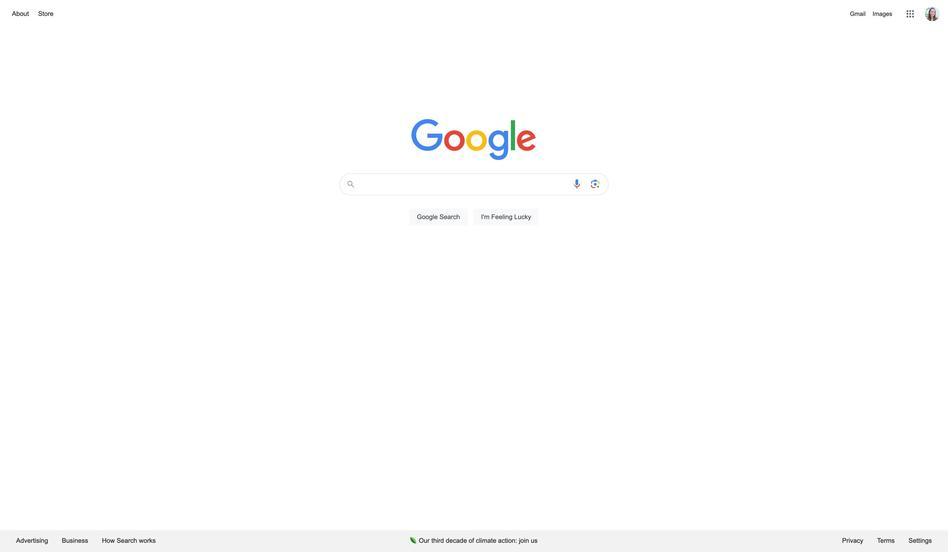Task type: locate. For each thing, give the bounding box(es) containing it.
None search field
[[9, 171, 940, 236]]

search by image image
[[590, 179, 601, 190]]

google image
[[412, 119, 537, 162]]



Task type: describe. For each thing, give the bounding box(es) containing it.
Search text field
[[362, 174, 566, 195]]

search by voice image
[[572, 179, 583, 190]]



Task type: vqa. For each thing, say whether or not it's contained in the screenshot.
$270 button
no



